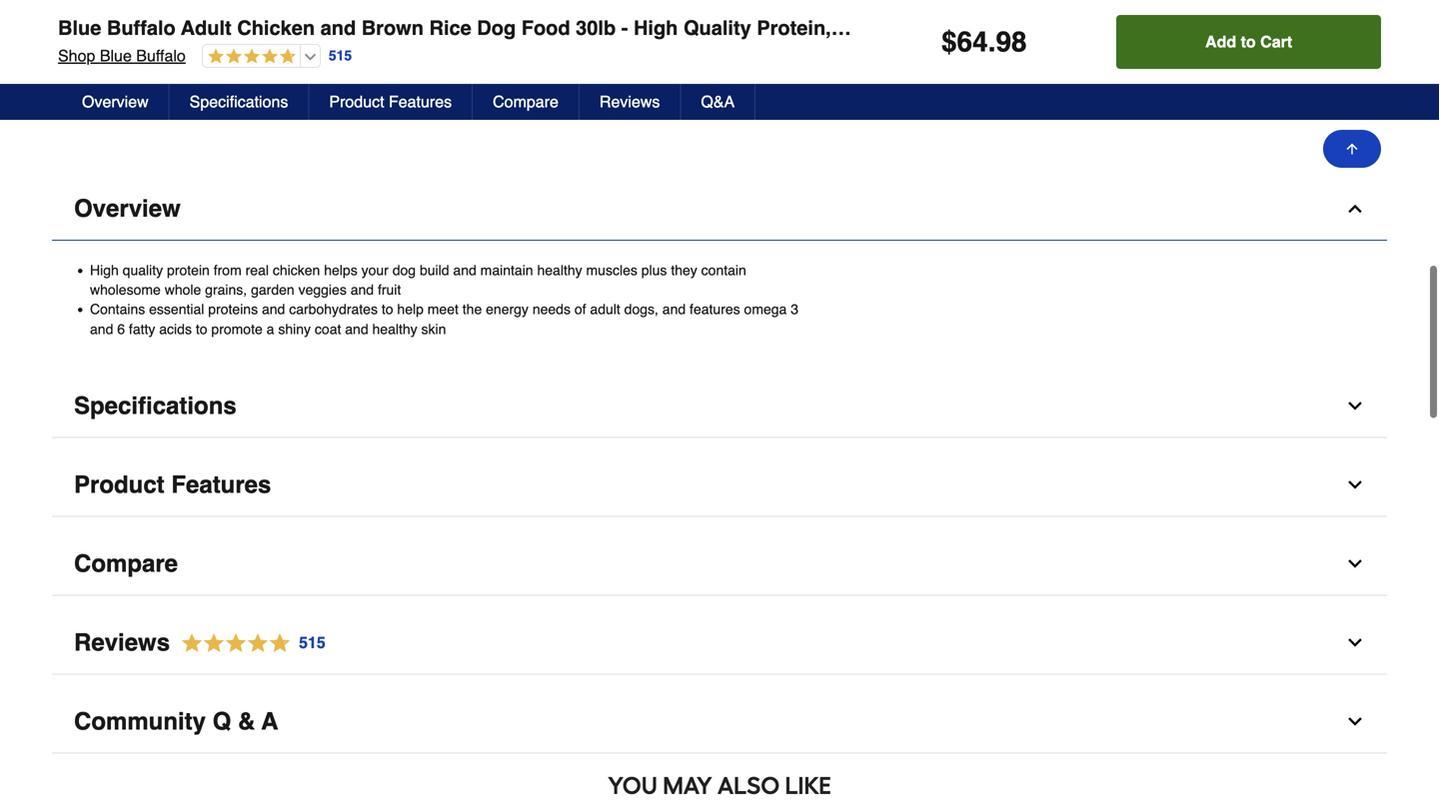 Task type: vqa. For each thing, say whether or not it's contained in the screenshot.
the middle Lowe's
no



Task type: describe. For each thing, give the bounding box(es) containing it.
chevron down image for product features
[[1345, 475, 1365, 495]]

1 horizontal spatial fatty
[[1156, 16, 1204, 39]]

may
[[663, 772, 712, 800]]

chicken
[[273, 262, 320, 278]]

3 inside high quality protein from real chicken helps your dog build and maintain healthy muscles plus they contain wholesome whole grains, garden veggies and fruit contains essential proteins and carbohydrates to help meet the energy needs of adult dogs, and features omega 3 and 6 fatty acids to promote a shiny coat and healthy skin
[[791, 302, 799, 318]]

features for the bottommost product features button
[[171, 471, 271, 499]]

skin
[[421, 321, 446, 337]]

64 for .
[[957, 26, 988, 58]]

0 vertical spatial compare button
[[473, 84, 580, 120]]

acids inside adult chicken and brown rice dog food 30lb - high quality protein, wholesome grains, omega 3 & 6 fatty acids for healthy skin & coat
[[265, 66, 300, 83]]

1 horizontal spatial food
[[521, 16, 570, 39]]

1 horizontal spatial acids
[[1209, 16, 1263, 39]]

help
[[397, 302, 424, 318]]

flavor
[[434, 26, 473, 43]]

community
[[74, 708, 206, 736]]

chevron down image for reviews
[[1345, 633, 1365, 653]]

contains
[[90, 302, 145, 318]]

oz
[[497, 26, 512, 43]]

fruit
[[613, 6, 641, 23]]

coat
[[315, 321, 341, 337]]

1 horizontal spatial 30lb
[[576, 16, 616, 39]]

buffalo inside 7 list item
[[465, 6, 510, 23]]

20-lb wild bird seed
[[726, 6, 941, 43]]

of
[[575, 302, 586, 318]]

0 vertical spatial specifications button
[[170, 84, 309, 120]]

veggies
[[298, 282, 347, 298]]

proteins
[[208, 302, 258, 318]]

30lb inside adult chicken and brown rice dog food 30lb - high quality protein, wholesome grains, omega 3 & 6 fatty acids for healthy skin & coat
[[280, 26, 308, 43]]

64 list item
[[142, 0, 379, 134]]

0 vertical spatial wholesome
[[837, 16, 949, 39]]

high inside high quality protein from real chicken helps your dog build and maintain healthy muscles plus they contain wholesome whole grains, garden veggies and fruit contains essential proteins and carbohydrates to help meet the energy needs of adult dogs, and features omega 3 and 6 fatty acids to promote a shiny coat and healthy skin
[[90, 262, 119, 278]]

dog inside adult chicken and brown rice dog food 30lb - high quality protein, wholesome grains, omega 3 & 6 fatty acids for healthy skin & coat
[[216, 26, 242, 43]]

snacks for dog fruit flavor (16-oz
[[434, 6, 641, 43]]

maintain
[[480, 262, 533, 278]]

3 inside adult chicken and brown rice dog food 30lb - high quality protein, wholesome grains, omega 3 & 6 fatty acids for healthy skin & coat
[[195, 66, 202, 83]]

wild
[[912, 6, 941, 23]]

0 vertical spatial specifications
[[190, 92, 288, 111]]

20-
[[877, 6, 897, 23]]

dog inside the snacks for dog fruit flavor (16-oz
[[583, 6, 609, 23]]

needs
[[533, 302, 571, 318]]

blue up shop
[[58, 16, 101, 39]]

$ 7 .98
[[434, 77, 469, 106]]

1 horizontal spatial grains,
[[955, 16, 1024, 39]]

grains, inside adult chicken and brown rice dog food 30lb - high quality protein, wholesome grains, omega 3 & 6 fatty acids for healthy skin & coat
[[323, 46, 367, 63]]

the
[[463, 302, 482, 318]]

a
[[267, 321, 274, 337]]

q&a
[[701, 92, 735, 111]]

(16-
[[476, 26, 497, 43]]

15
[[733, 77, 755, 106]]

compare for bottommost compare button
[[74, 550, 178, 578]]

for inside the snacks for dog fruit flavor (16-oz
[[562, 6, 580, 23]]

1 horizontal spatial dog
[[477, 16, 516, 39]]

adult
[[590, 302, 621, 318]]

shop blue buffalo
[[58, 46, 186, 65]]

like
[[785, 772, 831, 800]]

you may also like
[[608, 772, 831, 800]]

red river commodities
[[726, 6, 874, 23]]

essential
[[149, 302, 204, 318]]

energy
[[486, 302, 529, 318]]

helps
[[324, 262, 358, 278]]

$ 15 .98
[[726, 77, 771, 106]]

wholesome
[[90, 282, 161, 298]]

& inside "button"
[[238, 708, 255, 736]]

buffalo up shop blue buffalo
[[107, 16, 176, 39]]

build
[[420, 262, 449, 278]]

1 horizontal spatial omega
[[1029, 16, 1097, 39]]

shiny
[[278, 321, 311, 337]]

15 list item
[[726, 0, 963, 134]]

a
[[261, 708, 278, 736]]

seed
[[754, 26, 786, 43]]

blue right shop
[[100, 46, 132, 65]]

omega
[[744, 302, 787, 318]]

q
[[213, 708, 231, 736]]

blue buffalo for 64
[[142, 6, 219, 23]]

2 horizontal spatial 6
[[1139, 16, 1150, 39]]

chevron down image for specifications
[[1345, 396, 1365, 416]]

fatty
[[129, 321, 155, 337]]

- inside adult chicken and brown rice dog food 30lb - high quality protein, wholesome grains, omega 3 & 6 fatty acids for healthy skin & coat
[[311, 26, 315, 43]]

chevron down image
[[1345, 712, 1365, 732]]

$ 64 . 98
[[942, 26, 1027, 58]]

1 horizontal spatial healthy
[[1301, 16, 1373, 39]]

1 horizontal spatial rice
[[429, 16, 472, 39]]

lb
[[897, 6, 909, 23]]

bird
[[726, 26, 751, 43]]

coat
[[185, 86, 217, 103]]

features
[[690, 302, 740, 318]]

blue buffalo  adult chicken and brown rice dog food 30lb - high quality protein, wholesome grains, omega 3 & 6 fatty acids for healthy skin &
[[58, 16, 1439, 39]]

dogs,
[[624, 302, 659, 318]]

muscles
[[586, 262, 638, 278]]

promote
[[211, 321, 263, 337]]

snacks
[[514, 6, 559, 23]]

2 horizontal spatial for
[[1268, 16, 1295, 39]]

1 horizontal spatial to
[[382, 302, 393, 318]]

0 vertical spatial overview button
[[62, 84, 170, 120]]

0 vertical spatial 4.7 stars image
[[203, 48, 296, 66]]

dog
[[393, 262, 416, 278]]

your
[[361, 262, 389, 278]]

0 vertical spatial overview
[[82, 92, 149, 111]]

adult chicken and brown rice dog food 30lb - high quality protein, wholesome grains, omega 3 & 6 fatty acids for healthy skin & coat
[[142, 6, 373, 103]]

quality
[[123, 262, 163, 278]]

high quality protein from real chicken helps your dog build and maintain healthy muscles plus they contain wholesome whole grains, garden veggies and fruit contains essential proteins and carbohydrates to help meet the energy needs of adult dogs, and features omega 3 and 6 fatty acids to promote a shiny coat and healthy skin
[[90, 262, 799, 337]]

add to cart
[[1206, 32, 1293, 51]]

.98 for 64
[[177, 80, 192, 94]]

98
[[996, 26, 1027, 58]]

0 vertical spatial product features button
[[309, 84, 473, 120]]

1 vertical spatial compare button
[[52, 533, 1387, 596]]

1 vertical spatial specifications
[[74, 392, 237, 420]]

1 vertical spatial overview
[[74, 195, 181, 222]]

chicken inside adult chicken and brown rice dog food 30lb - high quality protein, wholesome grains, omega 3 & 6 fatty acids for healthy skin & coat
[[259, 6, 310, 23]]

1 horizontal spatial brown
[[362, 16, 424, 39]]

community q & a button
[[52, 691, 1387, 754]]

0 horizontal spatial reviews
[[74, 629, 170, 657]]

1 vertical spatial healthy
[[372, 321, 417, 337]]

from
[[214, 262, 242, 278]]

$ for $ 15 .98
[[726, 80, 733, 94]]



Task type: locate. For each thing, give the bounding box(es) containing it.
0 vertical spatial healthy
[[537, 262, 582, 278]]

rice up coat
[[186, 26, 212, 43]]

0 horizontal spatial features
[[171, 471, 271, 499]]

.98 for 15
[[755, 80, 771, 94]]

2 horizontal spatial .98
[[755, 80, 771, 94]]

chevron down image for compare
[[1345, 554, 1365, 574]]

healthy up needs
[[537, 262, 582, 278]]

1 vertical spatial 4.7 stars image
[[170, 630, 327, 657]]

3 chevron down image from the top
[[1345, 554, 1365, 574]]

$ for $ 64 . 98
[[942, 26, 957, 58]]

high inside adult chicken and brown rice dog food 30lb - high quality protein, wholesome grains, omega 3 & 6 fatty acids for healthy skin & coat
[[319, 26, 348, 43]]

grains,
[[205, 282, 247, 298]]

0 vertical spatial quality
[[684, 16, 751, 39]]

brown up shop blue buffalo
[[142, 26, 182, 43]]

healthy down help
[[372, 321, 417, 337]]

3 .98 from the left
[[755, 80, 771, 94]]

fatty left add
[[1156, 16, 1204, 39]]

chicken
[[259, 6, 310, 23], [237, 16, 315, 39]]

0 horizontal spatial .98
[[177, 80, 192, 94]]

0 vertical spatial acids
[[1209, 16, 1263, 39]]

q&a button
[[681, 84, 756, 120]]

1 vertical spatial 6
[[219, 66, 226, 83]]

healthy
[[1301, 16, 1373, 39], [324, 66, 373, 83]]

1 horizontal spatial product
[[329, 92, 384, 111]]

$ down flavor
[[434, 80, 441, 94]]

$ for $ 64 .98
[[142, 80, 149, 94]]

reviews inside button
[[600, 92, 660, 111]]

and inside adult chicken and brown rice dog food 30lb - high quality protein, wholesome grains, omega 3 & 6 fatty acids for healthy skin & coat
[[314, 6, 339, 23]]

food inside adult chicken and brown rice dog food 30lb - high quality protein, wholesome grains, omega 3 & 6 fatty acids for healthy skin & coat
[[245, 26, 277, 43]]

to
[[1241, 32, 1256, 51], [382, 302, 393, 318], [196, 321, 207, 337]]

0 horizontal spatial acids
[[265, 66, 300, 83]]

0 vertical spatial protein,
[[757, 16, 831, 39]]

1 vertical spatial product features
[[74, 471, 271, 499]]

2 blue buffalo from the left
[[434, 6, 510, 23]]

buffalo up "(16-"
[[465, 6, 510, 23]]

buffalo up the $ 64 .98
[[136, 46, 186, 65]]

buffalo inside 64 list item
[[173, 6, 219, 23]]

2 vertical spatial 3
[[791, 302, 799, 318]]

carbohydrates
[[289, 302, 378, 318]]

0 horizontal spatial omega
[[142, 66, 191, 83]]

1 horizontal spatial compare
[[493, 92, 559, 111]]

1 vertical spatial compare
[[74, 550, 178, 578]]

features for the topmost product features button
[[389, 92, 452, 111]]

and
[[314, 6, 339, 23], [320, 16, 356, 39], [453, 262, 477, 278], [351, 282, 374, 298], [262, 302, 285, 318], [663, 302, 686, 318], [90, 321, 113, 337], [345, 321, 368, 337]]

6 inside adult chicken and brown rice dog food 30lb - high quality protein, wholesome grains, omega 3 & 6 fatty acids for healthy skin & coat
[[219, 66, 226, 83]]

7
[[441, 77, 454, 106]]

dog left fruit
[[583, 6, 609, 23]]

brown inside adult chicken and brown rice dog food 30lb - high quality protein, wholesome grains, omega 3 & 6 fatty acids for healthy skin & coat
[[142, 26, 182, 43]]

real
[[246, 262, 269, 278]]

$ down the bird
[[726, 80, 733, 94]]

red
[[726, 6, 750, 23]]

specifications button
[[170, 84, 309, 120], [52, 375, 1387, 438]]

6 inside high quality protein from real chicken helps your dog build and maintain healthy muscles plus they contain wholesome whole grains, garden veggies and fruit contains essential proteins and carbohydrates to help meet the energy needs of adult dogs, and features omega 3 and 6 fatty acids to promote a shiny coat and healthy skin
[[117, 321, 125, 337]]

overview up quality at the left top of page
[[74, 195, 181, 222]]

0 horizontal spatial high
[[90, 262, 119, 278]]

quality inside adult chicken and brown rice dog food 30lb - high quality protein, wholesome grains, omega 3 & 6 fatty acids for healthy skin & coat
[[142, 46, 189, 63]]

$ inside $ 15 .98
[[726, 80, 733, 94]]

7 list item
[[434, 0, 671, 134]]

0 horizontal spatial healthy
[[372, 321, 417, 337]]

3 up coat
[[195, 66, 202, 83]]

3 right omega
[[791, 302, 799, 318]]

acids
[[159, 321, 192, 337]]

2 .98 from the left
[[454, 80, 469, 94]]

blue buffalo inside 7 list item
[[434, 6, 510, 23]]

0 vertical spatial omega
[[1029, 16, 1097, 39]]

4 chevron down image from the top
[[1345, 633, 1365, 653]]

1 .98 from the left
[[177, 80, 192, 94]]

compare for compare button to the top
[[493, 92, 559, 111]]

quality up the $ 64 .98
[[142, 46, 189, 63]]

6 down contains
[[117, 321, 125, 337]]

blue buffalo up shop blue buffalo
[[142, 6, 219, 23]]

6 right the $ 64 .98
[[219, 66, 226, 83]]

1 blue buffalo from the left
[[142, 6, 219, 23]]

$ inside $ 7 .98
[[434, 80, 441, 94]]

0 horizontal spatial 30lb
[[280, 26, 308, 43]]

acids
[[1209, 16, 1263, 39], [265, 66, 300, 83]]

specifications
[[190, 92, 288, 111], [74, 392, 237, 420]]

$ 64 .98
[[142, 77, 192, 106]]

1 horizontal spatial -
[[621, 16, 628, 39]]

to down fruit
[[382, 302, 393, 318]]

rice left "(16-"
[[429, 16, 472, 39]]

product features
[[329, 92, 452, 111], [74, 471, 271, 499]]

0 horizontal spatial 6
[[117, 321, 125, 337]]

4.7 stars image
[[203, 48, 296, 66], [170, 630, 327, 657]]

1 horizontal spatial healthy
[[537, 262, 582, 278]]

product
[[329, 92, 384, 111], [74, 471, 165, 499]]

.98 inside the $ 64 .98
[[177, 80, 192, 94]]

commodities
[[788, 6, 874, 23]]

0 horizontal spatial fatty
[[230, 66, 262, 83]]

skin inside adult chicken and brown rice dog food 30lb - high quality protein, wholesome grains, omega 3 & 6 fatty acids for healthy skin & coat
[[142, 86, 169, 103]]

1 vertical spatial reviews
[[74, 629, 170, 657]]

1 horizontal spatial features
[[389, 92, 452, 111]]

healthy
[[537, 262, 582, 278], [372, 321, 417, 337]]

dog right flavor
[[477, 16, 516, 39]]

0 vertical spatial reviews
[[600, 92, 660, 111]]

1 vertical spatial to
[[382, 302, 393, 318]]

0 horizontal spatial food
[[245, 26, 277, 43]]

1 vertical spatial product features button
[[52, 454, 1387, 517]]

blue inside 7 list item
[[434, 6, 462, 23]]

protein,
[[757, 16, 831, 39], [192, 46, 240, 63]]

reviews button
[[580, 84, 681, 120]]

1 horizontal spatial 3
[[791, 302, 799, 318]]

garden
[[251, 282, 295, 298]]

protein
[[167, 262, 210, 278]]

3 right 98
[[1102, 16, 1114, 39]]

0 horizontal spatial protein,
[[192, 46, 240, 63]]

0 horizontal spatial 3
[[195, 66, 202, 83]]

&
[[1119, 16, 1134, 39], [1426, 16, 1439, 39], [206, 66, 215, 83], [172, 86, 182, 103], [238, 708, 255, 736]]

6 left add
[[1139, 16, 1150, 39]]

1 vertical spatial features
[[171, 471, 271, 499]]

1 vertical spatial fatty
[[230, 66, 262, 83]]

0 vertical spatial 6
[[1139, 16, 1150, 39]]

.98
[[177, 80, 192, 94], [454, 80, 469, 94], [755, 80, 771, 94]]

0 vertical spatial 3
[[1102, 16, 1114, 39]]

they
[[671, 262, 697, 278]]

0 vertical spatial product
[[329, 92, 384, 111]]

64 left coat
[[149, 77, 177, 106]]

0 vertical spatial features
[[389, 92, 452, 111]]

blue buffalo for 7
[[434, 6, 510, 23]]

.98 inside $ 7 .98
[[454, 80, 469, 94]]

fatty
[[1156, 16, 1204, 39], [230, 66, 262, 83]]

1 horizontal spatial product features
[[329, 92, 452, 111]]

overview
[[82, 92, 149, 111], [74, 195, 181, 222]]

2 vertical spatial to
[[196, 321, 207, 337]]

blue up shop blue buffalo
[[142, 6, 170, 23]]

fatty right the $ 64 .98
[[230, 66, 262, 83]]

blue
[[142, 6, 170, 23], [434, 6, 462, 23], [58, 16, 101, 39], [100, 46, 132, 65]]

overview button up contain
[[52, 178, 1387, 241]]

1 vertical spatial healthy
[[324, 66, 373, 83]]

0 horizontal spatial 64
[[149, 77, 177, 106]]

0 horizontal spatial wholesome
[[243, 46, 319, 63]]

0 vertical spatial product features
[[329, 92, 452, 111]]

product features button
[[309, 84, 473, 120], [52, 454, 1387, 517]]

protein, inside adult chicken and brown rice dog food 30lb - high quality protein, wholesome grains, omega 3 & 6 fatty acids for healthy skin & coat
[[192, 46, 240, 63]]

fatty inside adult chicken and brown rice dog food 30lb - high quality protein, wholesome grains, omega 3 & 6 fatty acids for healthy skin & coat
[[230, 66, 262, 83]]

0 horizontal spatial product
[[74, 471, 165, 499]]

2 chevron down image from the top
[[1345, 475, 1365, 495]]

1 horizontal spatial reviews
[[600, 92, 660, 111]]

chevron up image
[[1345, 199, 1365, 219]]

overview down shop blue buffalo
[[82, 92, 149, 111]]

river
[[753, 6, 785, 23]]

64 for .98
[[149, 77, 177, 106]]

to right add
[[1241, 32, 1256, 51]]

reviews
[[600, 92, 660, 111], [74, 629, 170, 657]]

6
[[1139, 16, 1150, 39], [219, 66, 226, 83], [117, 321, 125, 337]]

overview button
[[62, 84, 170, 120], [52, 178, 1387, 241]]

1 horizontal spatial wholesome
[[837, 16, 949, 39]]

$ for $ 7 .98
[[434, 80, 441, 94]]

1 chevron down image from the top
[[1345, 396, 1365, 416]]

1 horizontal spatial protein,
[[757, 16, 831, 39]]

64 inside 64 list item
[[149, 77, 177, 106]]

0 horizontal spatial 515
[[299, 634, 326, 652]]

healthy inside adult chicken and brown rice dog food 30lb - high quality protein, wholesome grains, omega 3 & 6 fatty acids for healthy skin & coat
[[324, 66, 373, 83]]

high
[[634, 16, 678, 39], [319, 26, 348, 43], [90, 262, 119, 278]]

0 horizontal spatial blue buffalo
[[142, 6, 219, 23]]

$ down shop blue buffalo
[[142, 80, 149, 94]]

1 vertical spatial overview button
[[52, 178, 1387, 241]]

0 horizontal spatial dog
[[216, 26, 242, 43]]

buffalo up coat
[[173, 6, 219, 23]]

1 horizontal spatial .98
[[454, 80, 469, 94]]

0 vertical spatial fatty
[[1156, 16, 1204, 39]]

0 vertical spatial 64
[[957, 26, 988, 58]]

adult
[[222, 6, 256, 23], [181, 16, 232, 39]]

0 horizontal spatial grains,
[[323, 46, 367, 63]]

2 horizontal spatial high
[[634, 16, 678, 39]]

overview button down shop blue buffalo
[[62, 84, 170, 120]]

you
[[608, 772, 658, 800]]

1 vertical spatial protein,
[[192, 46, 240, 63]]

515
[[329, 48, 352, 64], [299, 634, 326, 652]]

1 vertical spatial skin
[[142, 86, 169, 103]]

add
[[1206, 32, 1237, 51]]

0 vertical spatial 515
[[329, 48, 352, 64]]

2 horizontal spatial 3
[[1102, 16, 1114, 39]]

0 vertical spatial healthy
[[1301, 16, 1373, 39]]

$
[[942, 26, 957, 58], [142, 80, 149, 94], [434, 80, 441, 94], [726, 80, 733, 94]]

for inside adult chicken and brown rice dog food 30lb - high quality protein, wholesome grains, omega 3 & 6 fatty acids for healthy skin & coat
[[303, 66, 321, 83]]

1 horizontal spatial quality
[[684, 16, 751, 39]]

0 horizontal spatial -
[[311, 26, 315, 43]]

4.7 stars image containing 515
[[170, 630, 327, 657]]

community q & a
[[74, 708, 278, 736]]

4.7 stars image up coat
[[203, 48, 296, 66]]

1 horizontal spatial 515
[[329, 48, 352, 64]]

fruit
[[378, 282, 401, 298]]

also
[[718, 772, 780, 800]]

plus
[[641, 262, 667, 278]]

.98 inside $ 15 .98
[[755, 80, 771, 94]]

-
[[621, 16, 628, 39], [311, 26, 315, 43]]

1 vertical spatial 3
[[195, 66, 202, 83]]

.98 for 7
[[454, 80, 469, 94]]

1 vertical spatial product
[[74, 471, 165, 499]]

0 vertical spatial grains,
[[955, 16, 1024, 39]]

rice
[[429, 16, 472, 39], [186, 26, 212, 43]]

compare
[[493, 92, 559, 111], [74, 550, 178, 578]]

64 left 98
[[957, 26, 988, 58]]

$ inside the $ 64 .98
[[142, 80, 149, 94]]

arrow up image
[[1344, 141, 1360, 157]]

1 horizontal spatial skin
[[1378, 16, 1421, 39]]

dog up coat
[[216, 26, 242, 43]]

1 vertical spatial specifications button
[[52, 375, 1387, 438]]

omega right 98
[[1029, 16, 1097, 39]]

0 horizontal spatial brown
[[142, 26, 182, 43]]

to inside button
[[1241, 32, 1256, 51]]

1 vertical spatial acids
[[265, 66, 300, 83]]

.98 right q&a
[[755, 80, 771, 94]]

0 horizontal spatial skin
[[142, 86, 169, 103]]

reviews down fruit
[[600, 92, 660, 111]]

$ left .
[[942, 26, 957, 58]]

adult inside adult chicken and brown rice dog food 30lb - high quality protein, wholesome grains, omega 3 & 6 fatty acids for healthy skin & coat
[[222, 6, 256, 23]]

shop
[[58, 46, 95, 65]]

.98 down shop blue buffalo
[[177, 80, 192, 94]]

blue up flavor
[[434, 6, 462, 23]]

product features for the bottommost product features button
[[74, 471, 271, 499]]

1 vertical spatial 64
[[149, 77, 177, 106]]

.98 down flavor
[[454, 80, 469, 94]]

blue buffalo
[[142, 6, 219, 23], [434, 6, 510, 23]]

omega inside adult chicken and brown rice dog food 30lb - high quality protein, wholesome grains, omega 3 & 6 fatty acids for healthy skin & coat
[[142, 66, 191, 83]]

4.7 stars image up a
[[170, 630, 327, 657]]

reviews up community
[[74, 629, 170, 657]]

to right acids
[[196, 321, 207, 337]]

blue buffalo inside 64 list item
[[142, 6, 219, 23]]

1 vertical spatial 515
[[299, 634, 326, 652]]

chevron down image inside product features button
[[1345, 475, 1365, 495]]

omega
[[1029, 16, 1097, 39], [142, 66, 191, 83]]

blue buffalo up "(16-"
[[434, 6, 510, 23]]

blue inside 64 list item
[[142, 6, 170, 23]]

1 vertical spatial omega
[[142, 66, 191, 83]]

whole
[[165, 282, 201, 298]]

chevron down image
[[1345, 396, 1365, 416], [1345, 475, 1365, 495], [1345, 554, 1365, 574], [1345, 633, 1365, 653]]

.
[[988, 26, 996, 58]]

skin
[[1378, 16, 1421, 39], [142, 86, 169, 103]]

quality left 'seed' on the top
[[684, 16, 751, 39]]

0 horizontal spatial rice
[[186, 26, 212, 43]]

cart
[[1261, 32, 1293, 51]]

buffalo
[[173, 6, 219, 23], [465, 6, 510, 23], [107, 16, 176, 39], [136, 46, 186, 65]]

add to cart button
[[1117, 15, 1381, 69]]

brown left flavor
[[362, 16, 424, 39]]

64
[[957, 26, 988, 58], [149, 77, 177, 106]]

contain
[[701, 262, 746, 278]]

1 vertical spatial grains,
[[323, 46, 367, 63]]

meet
[[428, 302, 459, 318]]

omega up coat
[[142, 66, 191, 83]]

0 horizontal spatial compare
[[74, 550, 178, 578]]

product features for the topmost product features button
[[329, 92, 452, 111]]

chevron down image inside compare button
[[1345, 554, 1365, 574]]

wholesome
[[837, 16, 949, 39], [243, 46, 319, 63]]

wholesome inside adult chicken and brown rice dog food 30lb - high quality protein, wholesome grains, omega 3 & 6 fatty acids for healthy skin & coat
[[243, 46, 319, 63]]

0 vertical spatial compare
[[493, 92, 559, 111]]

rice inside adult chicken and brown rice dog food 30lb - high quality protein, wholesome grains, omega 3 & 6 fatty acids for healthy skin & coat
[[186, 26, 212, 43]]



